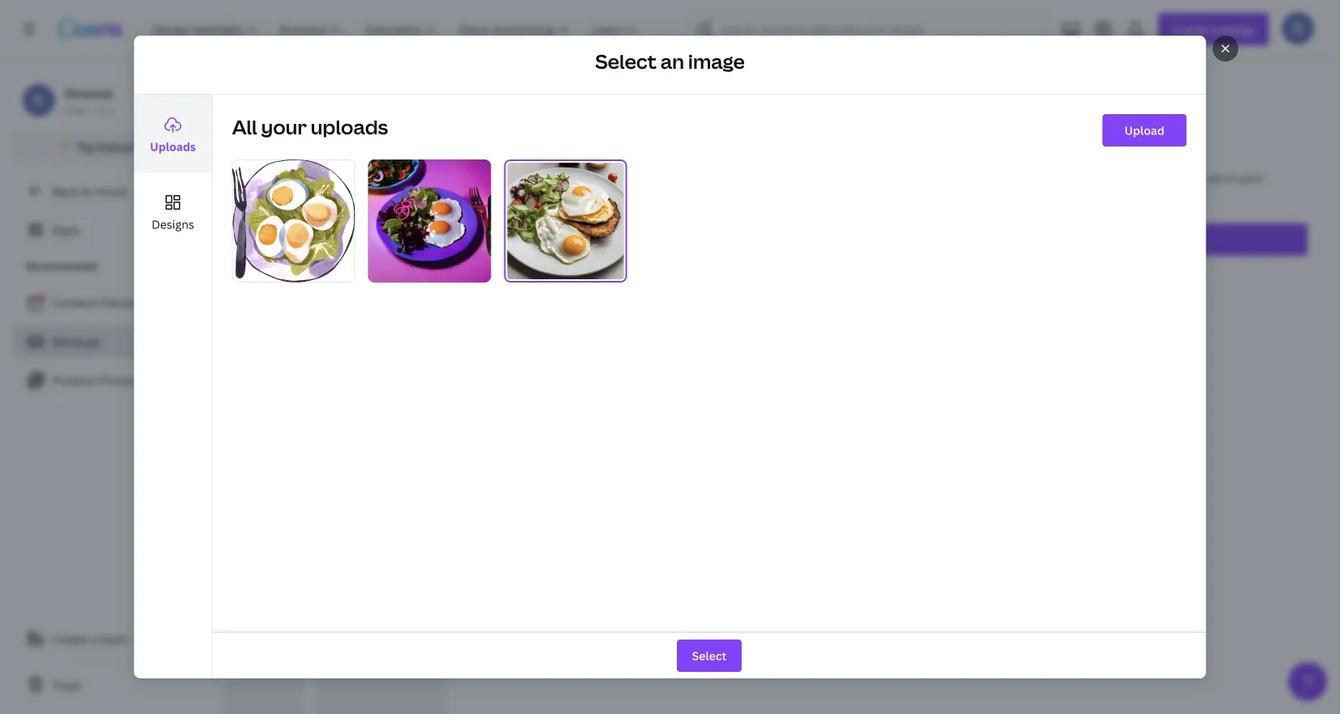 Task type: vqa. For each thing, say whether or not it's contained in the screenshot.
Uploads BUTTON
yes



Task type: describe. For each thing, give the bounding box(es) containing it.
free •
[[65, 103, 92, 117]]

image for select an image
[[688, 48, 745, 75]]

to inside select an image or design to use in your mockup
[[1190, 170, 1201, 185]]

product photos link
[[13, 365, 211, 397]]

team
[[100, 631, 128, 647]]

product photos
[[52, 373, 137, 388]]

use
[[1204, 170, 1223, 185]]

uploads
[[311, 114, 388, 140]]

uploads button
[[134, 95, 212, 173]]

canva
[[97, 139, 131, 154]]

personal
[[65, 85, 113, 101]]

uploads
[[150, 139, 196, 154]]

started
[[1112, 136, 1164, 156]]

mockup
[[1048, 188, 1092, 203]]

trash link
[[13, 669, 211, 702]]

mockups link
[[13, 326, 211, 358]]

apps link
[[13, 214, 211, 246]]

all your uploads
[[232, 114, 388, 140]]

create a team button
[[13, 623, 211, 655]]

create
[[52, 631, 88, 647]]

upload button
[[1103, 114, 1187, 147]]

select for select an image or design to use in your mockup
[[1048, 170, 1083, 185]]

mockups
[[52, 334, 101, 350]]

designs
[[152, 217, 194, 232]]

product
[[52, 373, 96, 388]]

your inside select an image or design to use in your mockup
[[1239, 170, 1264, 185]]

try
[[77, 139, 94, 154]]

trash
[[52, 678, 82, 693]]

0 horizontal spatial to
[[81, 183, 92, 199]]

back button
[[224, 78, 266, 110]]



Task type: locate. For each thing, give the bounding box(es) containing it.
select inside select an image or design to use in your mockup
[[1048, 170, 1083, 185]]

back up apps
[[52, 183, 78, 199]]

None search field
[[690, 13, 1049, 45]]

0 horizontal spatial an
[[661, 48, 685, 75]]

home
[[95, 183, 128, 199]]

0 vertical spatial image
[[688, 48, 745, 75]]

0 vertical spatial back
[[238, 86, 265, 102]]

0 horizontal spatial image
[[688, 48, 745, 75]]

a
[[91, 631, 97, 647]]

recommended
[[26, 260, 97, 273]]

create a team
[[52, 631, 128, 647]]

list containing content planner
[[13, 287, 211, 397]]

select an image or design to use in your mockup
[[1048, 170, 1264, 203]]

1 horizontal spatial image
[[1102, 170, 1134, 185]]

2 horizontal spatial select
[[1048, 170, 1083, 185]]

0 horizontal spatial back
[[52, 183, 78, 199]]

all
[[232, 114, 257, 140]]

let's
[[1048, 136, 1083, 156]]

1 horizontal spatial back
[[238, 86, 265, 102]]

0 vertical spatial an
[[661, 48, 685, 75]]

an for select an image or design to use in your mockup
[[1085, 170, 1099, 185]]

0 vertical spatial select
[[596, 48, 657, 75]]

an inside select an image or design to use in your mockup
[[1085, 170, 1099, 185]]

photos
[[99, 373, 137, 388]]

an for select an image
[[661, 48, 685, 75]]

1 horizontal spatial an
[[1085, 170, 1099, 185]]

content planner link
[[13, 287, 211, 319]]

image for select an image or design to use in your mockup
[[1102, 170, 1134, 185]]

in
[[1226, 170, 1236, 185]]

0 horizontal spatial your
[[261, 114, 307, 140]]

free
[[65, 103, 85, 117]]

1 horizontal spatial to
[[1190, 170, 1201, 185]]

planner
[[99, 295, 142, 311]]

designs button
[[134, 173, 212, 250]]

image inside select an image or design to use in your mockup
[[1102, 170, 1134, 185]]

try canva pro button
[[13, 131, 211, 162]]

design
[[1151, 170, 1187, 185]]

1 vertical spatial back
[[52, 183, 78, 199]]

content planner
[[52, 295, 142, 311]]

to left home
[[81, 183, 92, 199]]

0 horizontal spatial select
[[596, 48, 657, 75]]

1 vertical spatial your
[[1239, 170, 1264, 185]]

select an image
[[596, 48, 745, 75]]

back for back to home
[[52, 183, 78, 199]]

image
[[688, 48, 745, 75], [1102, 170, 1134, 185]]

content
[[52, 295, 97, 311]]

select inside button
[[692, 648, 727, 664]]

select for select an image
[[596, 48, 657, 75]]

try canva pro
[[77, 139, 153, 154]]

or
[[1137, 170, 1149, 185]]

1 vertical spatial an
[[1085, 170, 1099, 185]]

your right 'all'
[[261, 114, 307, 140]]

to
[[1190, 170, 1201, 185], [81, 183, 92, 199]]

your
[[261, 114, 307, 140], [1239, 170, 1264, 185]]

an
[[661, 48, 685, 75], [1085, 170, 1099, 185]]

pro
[[134, 139, 153, 154]]

to left use
[[1190, 170, 1201, 185]]

get
[[1086, 136, 1109, 156]]

back
[[238, 86, 265, 102], [52, 183, 78, 199]]

•
[[89, 103, 92, 117]]

select button
[[677, 640, 742, 672]]

back to home link
[[13, 175, 211, 207]]

1 vertical spatial select
[[1048, 170, 1083, 185]]

back to home
[[52, 183, 128, 199]]

select
[[596, 48, 657, 75], [1048, 170, 1083, 185], [692, 648, 727, 664]]

1 vertical spatial image
[[1102, 170, 1134, 185]]

your right in
[[1239, 170, 1264, 185]]

1 horizontal spatial select
[[692, 648, 727, 664]]

upload
[[1125, 123, 1165, 138]]

1
[[108, 103, 113, 117]]

list
[[13, 287, 211, 397]]

1 horizontal spatial your
[[1239, 170, 1264, 185]]

back for back
[[238, 86, 265, 102]]

top level navigation element
[[143, 13, 651, 45]]

0 vertical spatial your
[[261, 114, 307, 140]]

apps
[[52, 222, 80, 238]]

let's get started
[[1048, 136, 1164, 156]]

2 vertical spatial select
[[692, 648, 727, 664]]

back up 'all'
[[238, 86, 265, 102]]

back inside button
[[238, 86, 265, 102]]



